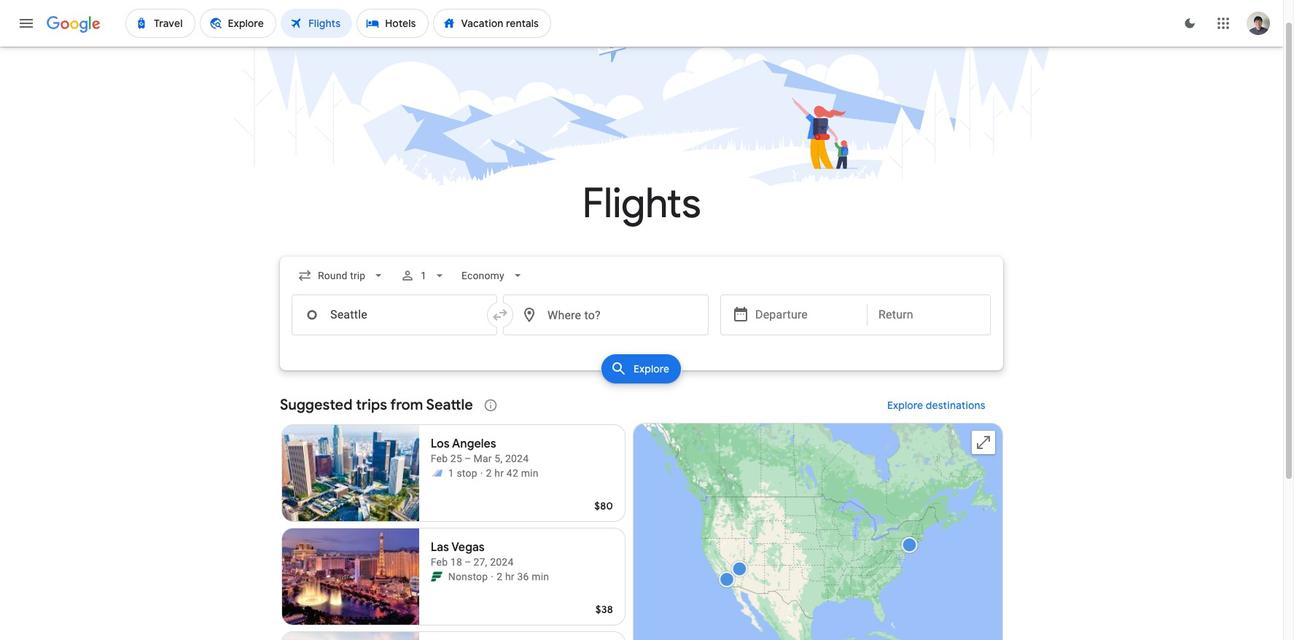 Task type: locate. For each thing, give the bounding box(es) containing it.
$38
[[596, 603, 613, 616]]

38 US dollars text field
[[596, 603, 613, 616]]

1 horizontal spatial hr
[[505, 571, 515, 583]]

0 horizontal spatial hr
[[495, 468, 504, 479]]

1 vertical spatial explore
[[888, 399, 924, 412]]

explore left destinations
[[888, 399, 924, 412]]

1 button
[[395, 258, 453, 293]]

36
[[517, 571, 529, 583]]

feb inside las vegas feb 18 – 27, 2024
[[431, 557, 448, 568]]

0 vertical spatial hr
[[495, 468, 504, 479]]

0 vertical spatial 1
[[421, 270, 427, 282]]

2 for los angeles
[[486, 468, 492, 479]]

2024 up 2 hr 36 min
[[490, 557, 514, 568]]

1 vertical spatial 2024
[[490, 557, 514, 568]]

explore for explore
[[634, 363, 670, 376]]

18 – 27,
[[451, 557, 488, 568]]

0 vertical spatial 2024
[[505, 453, 529, 465]]

explore button
[[602, 354, 682, 384]]

las
[[431, 540, 449, 555]]

25 – mar
[[451, 453, 492, 465]]

2
[[486, 468, 492, 479], [497, 571, 503, 583]]

change appearance image
[[1173, 6, 1208, 41]]

2024
[[505, 453, 529, 465], [490, 557, 514, 568]]

hr
[[495, 468, 504, 479], [505, 571, 515, 583]]

0 horizontal spatial 1
[[421, 270, 427, 282]]

2 right stop
[[486, 468, 492, 479]]

2 for las vegas
[[497, 571, 503, 583]]

hr left 42
[[495, 468, 504, 479]]

None text field
[[292, 295, 497, 336]]

explore
[[634, 363, 670, 376], [888, 399, 924, 412]]

vegas
[[452, 540, 485, 555]]

1 horizontal spatial 1
[[448, 468, 454, 479]]

feb
[[431, 453, 448, 465], [431, 557, 448, 568]]

feb down los
[[431, 453, 448, 465]]

1
[[421, 270, 427, 282], [448, 468, 454, 479]]

min for vegas
[[532, 571, 549, 583]]

1 inside popup button
[[421, 270, 427, 282]]

min for angeles
[[521, 468, 539, 479]]

explore down where to? text field
[[634, 363, 670, 376]]

2 left 36
[[497, 571, 503, 583]]

angeles
[[452, 437, 497, 451]]

1 vertical spatial 2
[[497, 571, 503, 583]]

hr left 36
[[505, 571, 515, 583]]

1 stop
[[448, 468, 478, 479]]

0 vertical spatial 2
[[486, 468, 492, 479]]

0 horizontal spatial explore
[[634, 363, 670, 376]]

min
[[521, 468, 539, 479], [532, 571, 549, 583]]

2 feb from the top
[[431, 557, 448, 568]]

explore inside suggested trips from seattle region
[[888, 399, 924, 412]]

los angeles feb 25 – mar 5, 2024
[[431, 437, 529, 465]]

0 horizontal spatial 2
[[486, 468, 492, 479]]

min right 36
[[532, 571, 549, 583]]

5,
[[495, 453, 503, 465]]

42
[[507, 468, 519, 479]]

Where to? text field
[[503, 295, 709, 336]]

feb for las
[[431, 557, 448, 568]]

1 feb from the top
[[431, 453, 448, 465]]

Flight search field
[[268, 257, 1015, 388]]

2024 up 42
[[505, 453, 529, 465]]

explore inside flight search field
[[634, 363, 670, 376]]

min right 42
[[521, 468, 539, 479]]

0 vertical spatial explore
[[634, 363, 670, 376]]

0 vertical spatial min
[[521, 468, 539, 479]]

None field
[[292, 263, 392, 289], [456, 263, 531, 289], [292, 263, 392, 289], [456, 263, 531, 289]]

1 horizontal spatial explore
[[888, 399, 924, 412]]

suggested trips from seattle
[[280, 396, 473, 414]]

1 vertical spatial feb
[[431, 557, 448, 568]]

flights
[[582, 178, 701, 230]]

feb inside los angeles feb 25 – mar 5, 2024
[[431, 453, 448, 465]]

2024 inside los angeles feb 25 – mar 5, 2024
[[505, 453, 529, 465]]

1 vertical spatial 1
[[448, 468, 454, 479]]

 image
[[491, 570, 494, 584]]

suggested
[[280, 396, 353, 414]]

1 inside suggested trips from seattle region
[[448, 468, 454, 479]]

1 horizontal spatial 2
[[497, 571, 503, 583]]

$80
[[595, 500, 613, 513]]

1 vertical spatial hr
[[505, 571, 515, 583]]

2024 inside las vegas feb 18 – 27, 2024
[[490, 557, 514, 568]]

1 vertical spatial min
[[532, 571, 549, 583]]

0 vertical spatial feb
[[431, 453, 448, 465]]

trips
[[356, 396, 387, 414]]

 image
[[480, 466, 483, 481]]

feb down 'las'
[[431, 557, 448, 568]]



Task type: vqa. For each thing, say whether or not it's contained in the screenshot.
1 corresponding to 1
yes



Task type: describe. For each thing, give the bounding box(es) containing it.
1 for 1 stop
[[448, 468, 454, 479]]

los
[[431, 437, 450, 451]]

from
[[390, 396, 423, 414]]

explore destinations button
[[870, 388, 1004, 423]]

80 US dollars text field
[[595, 500, 613, 513]]

suggested trips from seattle region
[[280, 388, 1004, 640]]

hr for las vegas
[[505, 571, 515, 583]]

frontier image
[[431, 571, 443, 583]]

explore destinations
[[888, 399, 986, 412]]

Departure text field
[[756, 295, 856, 335]]

main menu image
[[18, 15, 35, 32]]

2 hr 36 min
[[497, 571, 549, 583]]

hr for los angeles
[[495, 468, 504, 479]]

feb for los
[[431, 453, 448, 465]]

2 hr 42 min
[[486, 468, 539, 479]]

stop
[[457, 468, 478, 479]]

explore for explore destinations
[[888, 399, 924, 412]]

1 for 1
[[421, 270, 427, 282]]

spirit and united image
[[431, 468, 443, 479]]

Return text field
[[879, 295, 980, 335]]

destinations
[[926, 399, 986, 412]]

nonstop
[[448, 571, 488, 583]]

none text field inside flight search field
[[292, 295, 497, 336]]

seattle
[[426, 396, 473, 414]]

las vegas feb 18 – 27, 2024
[[431, 540, 514, 568]]



